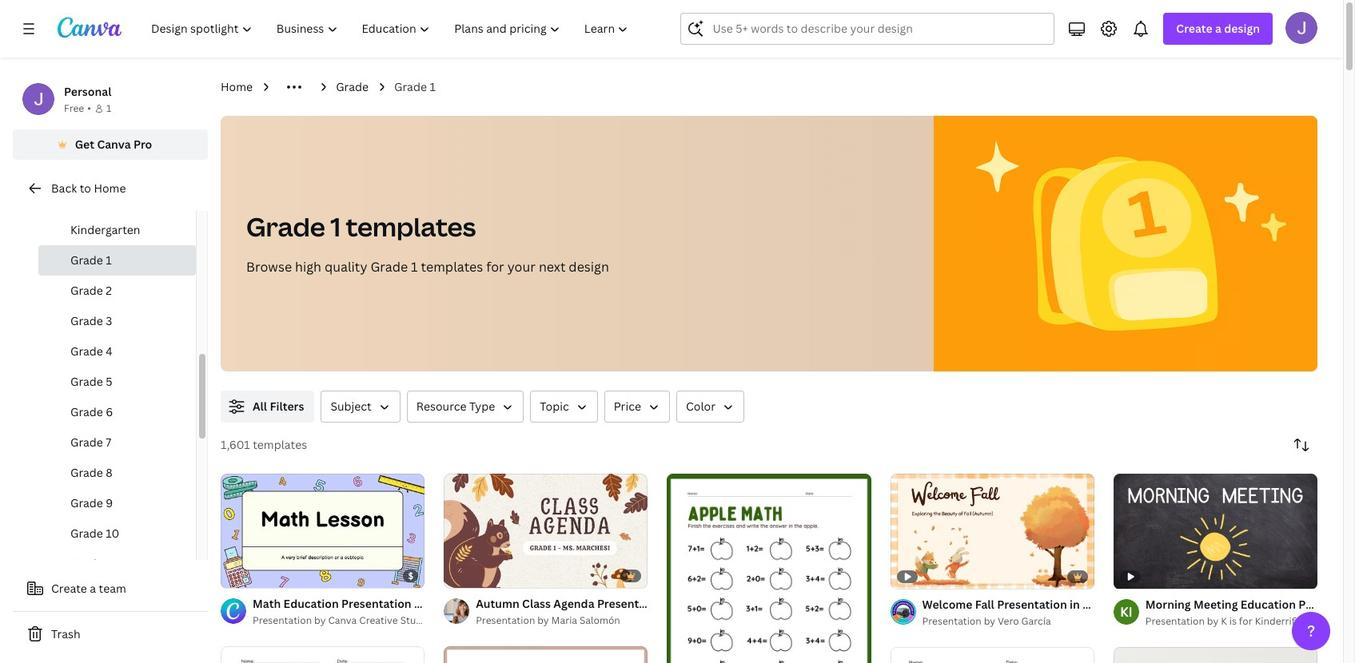 Task type: vqa. For each thing, say whether or not it's contained in the screenshot.
Key
no



Task type: locate. For each thing, give the bounding box(es) containing it.
0 vertical spatial for
[[486, 258, 504, 276]]

get canva pro button
[[13, 130, 208, 160]]

team
[[99, 581, 126, 597]]

1 horizontal spatial of
[[462, 569, 471, 581]]

grade 2
[[70, 283, 112, 298]]

grade 8 link
[[38, 458, 196, 489]]

a inside button
[[90, 581, 96, 597]]

1 horizontal spatial create
[[1176, 21, 1213, 36]]

2 vertical spatial templates
[[253, 437, 307, 453]]

1 of 14 link for presentation by canva creative studio
[[221, 474, 425, 589]]

1 of 14 for presentation by canva creative studio
[[232, 569, 260, 581]]

canva left creative
[[328, 614, 357, 628]]

by
[[314, 614, 326, 628], [538, 614, 549, 628], [984, 615, 996, 628], [1207, 615, 1219, 628]]

1 vertical spatial templates
[[421, 258, 483, 276]]

templates down all filters
[[253, 437, 307, 453]]

1 of from the left
[[239, 569, 248, 581]]

0 horizontal spatial of
[[239, 569, 248, 581]]

0 vertical spatial home
[[221, 79, 253, 94]]

all filters
[[253, 399, 304, 414]]

create a design button
[[1164, 13, 1273, 45]]

resource type
[[416, 399, 495, 414]]

of
[[239, 569, 248, 581], [462, 569, 471, 581]]

1 horizontal spatial a
[[1215, 21, 1222, 36]]

1 1 of 14 link from the left
[[221, 474, 425, 589]]

2 14 from the left
[[473, 569, 483, 581]]

all
[[253, 399, 267, 414]]

1 horizontal spatial 14
[[473, 569, 483, 581]]

1,601 templates
[[221, 437, 307, 453]]

3
[[106, 313, 112, 329]]

1 vertical spatial grade 1
[[70, 253, 112, 268]]

1 of 14 link
[[221, 474, 425, 589], [444, 474, 648, 589]]

0 horizontal spatial a
[[90, 581, 96, 597]]

2 of from the left
[[462, 569, 471, 581]]

1 horizontal spatial 1 of 14
[[455, 569, 483, 581]]

by for presentation by canva creative studio
[[314, 614, 326, 628]]

grade 8
[[70, 465, 113, 481]]

0 horizontal spatial canva
[[97, 137, 131, 152]]

of for presentation by maria salomón
[[462, 569, 471, 581]]

personal
[[64, 84, 111, 99]]

create inside button
[[51, 581, 87, 597]]

trash
[[51, 627, 80, 642]]

0 vertical spatial design
[[1224, 21, 1260, 36]]

7
[[106, 435, 111, 450]]

0 horizontal spatial home
[[94, 181, 126, 196]]

a inside dropdown button
[[1215, 21, 1222, 36]]

colorful
[[683, 596, 728, 612]]

grade 1 templates
[[246, 209, 476, 244]]

grade 1 down top level navigation element
[[394, 79, 436, 94]]

grade 10 link
[[38, 519, 196, 549]]

grade inside "link"
[[70, 374, 103, 389]]

presentation by vero garcía link
[[922, 614, 1094, 630]]

1 of 14
[[232, 569, 260, 581], [455, 569, 483, 581]]

1 vertical spatial canva
[[328, 614, 357, 628]]

1 of 14 for presentation by maria salomón
[[455, 569, 483, 581]]

1 vertical spatial for
[[1239, 615, 1253, 628]]

by up autumn counting worksheet in brown and orange illustrative style image
[[314, 614, 326, 628]]

pre-
[[70, 192, 93, 207]]

presentation inside presentation by canva creative studio link
[[253, 614, 312, 628]]

for right is
[[1239, 615, 1253, 628]]

0 vertical spatial create
[[1176, 21, 1213, 36]]

1 horizontal spatial grade 1
[[394, 79, 436, 94]]

9
[[106, 496, 113, 511]]

None search field
[[681, 13, 1055, 45]]

2 1 of 14 link from the left
[[444, 474, 648, 589]]

1 of 14 link for presentation by maria salomón
[[444, 474, 648, 589]]

0 horizontal spatial create
[[51, 581, 87, 597]]

Sort by button
[[1286, 429, 1318, 461]]

1 vertical spatial design
[[569, 258, 609, 276]]

agenda
[[554, 596, 595, 612]]

0 vertical spatial canva
[[97, 137, 131, 152]]

presentation by k is for kinderrific
[[1146, 615, 1303, 628]]

1 vertical spatial a
[[90, 581, 96, 597]]

1 horizontal spatial design
[[1224, 21, 1260, 36]]

templates left your
[[421, 258, 483, 276]]

presentation left k
[[1146, 615, 1205, 628]]

presentation up autumn counting worksheet in brown and orange illustrative style image
[[253, 614, 312, 628]]

create for create a design
[[1176, 21, 1213, 36]]

by inside presentation by canva creative studio link
[[314, 614, 326, 628]]

browse
[[246, 258, 292, 276]]

presentation up let's count in fall math worksheet in monochromatic illustrative style image
[[922, 615, 982, 628]]

0 horizontal spatial for
[[486, 258, 504, 276]]

templates
[[346, 209, 476, 244], [421, 258, 483, 276], [253, 437, 307, 453]]

grade 3
[[70, 313, 112, 329]]

k is for kinderrific element
[[1114, 599, 1139, 625]]

to
[[80, 181, 91, 196]]

pre-school link
[[38, 185, 196, 215]]

by left vero
[[984, 615, 996, 628]]

a
[[1215, 21, 1222, 36], [90, 581, 96, 597]]

grade
[[336, 79, 369, 94], [394, 79, 427, 94], [246, 209, 325, 244], [70, 253, 103, 268], [371, 258, 408, 276], [70, 283, 103, 298], [70, 313, 103, 329], [70, 344, 103, 359], [70, 374, 103, 389], [70, 405, 103, 420], [70, 435, 103, 450], [70, 465, 103, 481], [70, 496, 103, 511], [70, 526, 103, 541], [70, 557, 103, 572]]

2 1 of 14 from the left
[[455, 569, 483, 581]]

playful
[[730, 596, 769, 612]]

by left k
[[1207, 615, 1219, 628]]

0 horizontal spatial 1 of 14 link
[[221, 474, 425, 589]]

next
[[539, 258, 566, 276]]

canva
[[97, 137, 131, 152], [328, 614, 357, 628]]

presentation for presentation by canva creative studio
[[253, 614, 312, 628]]

14
[[250, 569, 260, 581], [473, 569, 483, 581]]

back to home
[[51, 181, 126, 196]]

maria
[[551, 614, 577, 628]]

by inside presentation by vero garcía link
[[984, 615, 996, 628]]

presentation by canva creative studio
[[253, 614, 431, 628]]

presentation by k is for kinderrific link
[[1146, 614, 1318, 630]]

0 vertical spatial a
[[1215, 21, 1222, 36]]

for left your
[[486, 258, 504, 276]]

create inside dropdown button
[[1176, 21, 1213, 36]]

presentation by maria salomón link
[[476, 613, 648, 629]]

grade 1 up grade 2
[[70, 253, 112, 268]]

grade 6 link
[[38, 397, 196, 428]]

presentation inside presentation by k is for kinderrific link
[[1146, 615, 1205, 628]]

browse high quality grade 1 templates for your next design
[[246, 258, 609, 276]]

by down class
[[538, 614, 549, 628]]

presentation inside presentation by vero garcía link
[[922, 615, 982, 628]]

grade 6
[[70, 405, 113, 420]]

templates up browse high quality grade 1 templates for your next design
[[346, 209, 476, 244]]

by for presentation by vero garcía
[[984, 615, 996, 628]]

kinderrific
[[1255, 615, 1303, 628]]

•
[[87, 102, 91, 115]]

by inside presentation by k is for kinderrific link
[[1207, 615, 1219, 628]]

k is for kinderrific image
[[1114, 599, 1139, 625]]

grade 1
[[394, 79, 436, 94], [70, 253, 112, 268]]

for
[[486, 258, 504, 276], [1239, 615, 1253, 628]]

design left the jacob simon image
[[1224, 21, 1260, 36]]

create
[[1176, 21, 1213, 36], [51, 581, 87, 597]]

0 horizontal spatial 1 of 14
[[232, 569, 260, 581]]

0 horizontal spatial grade 1
[[70, 253, 112, 268]]

design right next
[[569, 258, 609, 276]]

home link
[[221, 78, 253, 96]]

math education presentation skeleton in a purple white black lined style image
[[221, 474, 425, 589]]

1
[[430, 79, 436, 94], [106, 102, 111, 115], [331, 209, 341, 244], [106, 253, 112, 268], [411, 258, 418, 276], [232, 569, 237, 581], [455, 569, 460, 581]]

back
[[51, 181, 77, 196]]

home
[[221, 79, 253, 94], [94, 181, 126, 196]]

1 horizontal spatial 1 of 14 link
[[444, 474, 648, 589]]

11
[[106, 557, 118, 572]]

1 14 from the left
[[250, 569, 260, 581]]

1 1 of 14 from the left
[[232, 569, 260, 581]]

grade 7 link
[[38, 428, 196, 458]]

1 vertical spatial create
[[51, 581, 87, 597]]

0 horizontal spatial 14
[[250, 569, 260, 581]]

canva left pro
[[97, 137, 131, 152]]

grade 3 link
[[38, 306, 196, 337]]



Task type: describe. For each thing, give the bounding box(es) containing it.
grade 4
[[70, 344, 113, 359]]

vero
[[998, 615, 1019, 628]]

grade 4 link
[[38, 337, 196, 367]]

price
[[614, 399, 641, 414]]

create a team button
[[13, 573, 208, 605]]

studio
[[400, 614, 431, 628]]

filters
[[270, 399, 304, 414]]

your
[[507, 258, 536, 276]]

canva inside button
[[97, 137, 131, 152]]

garcía
[[1022, 615, 1051, 628]]

subject button
[[321, 391, 400, 423]]

color
[[686, 399, 716, 414]]

presentation for presentation by k is for kinderrific
[[1146, 615, 1205, 628]]

back to home link
[[13, 173, 208, 205]]

topic button
[[530, 391, 598, 423]]

1,601
[[221, 437, 250, 453]]

kindergarten link
[[38, 215, 196, 245]]

Search search field
[[713, 14, 1045, 44]]

0 vertical spatial templates
[[346, 209, 476, 244]]

grade 11
[[70, 557, 118, 572]]

design inside dropdown button
[[1224, 21, 1260, 36]]

grade 10
[[70, 526, 119, 541]]

by for presentation by k is for kinderrific
[[1207, 615, 1219, 628]]

presentation by canva creative studio link
[[253, 613, 431, 629]]

presentation for presentation by vero garcía
[[922, 615, 982, 628]]

top level navigation element
[[141, 13, 642, 45]]

presentation by vero garcía
[[922, 615, 1051, 628]]

1 horizontal spatial canva
[[328, 614, 357, 628]]

1 vertical spatial home
[[94, 181, 126, 196]]

style
[[771, 596, 799, 612]]

0 vertical spatial grade 1
[[394, 79, 436, 94]]

6
[[106, 405, 113, 420]]

autumn counting worksheet in brown and orange illustrative style image
[[221, 647, 425, 664]]

i spy fall worksheet green brown image
[[444, 647, 648, 664]]

grade 5
[[70, 374, 112, 389]]

pre-school
[[70, 192, 129, 207]]

price button
[[604, 391, 670, 423]]

14 for presentation by maria salomón
[[473, 569, 483, 581]]

grade 9
[[70, 496, 113, 511]]

k
[[1221, 615, 1227, 628]]

pastel simple math addition strategies poster image
[[1114, 647, 1318, 664]]

is
[[1230, 615, 1237, 628]]

green fun apple math worksheet image
[[667, 474, 871, 664]]

salomón
[[580, 614, 620, 628]]

free
[[64, 102, 84, 115]]

4
[[106, 344, 113, 359]]

14 for presentation by canva creative studio
[[250, 569, 260, 581]]

class
[[522, 596, 551, 612]]

autumn class agenda presentation in colorful playful style presentation by maria salomón
[[476, 596, 799, 628]]

resource
[[416, 399, 467, 414]]

all filters button
[[221, 391, 315, 423]]

create a team
[[51, 581, 126, 597]]

get
[[75, 137, 94, 152]]

autumn class agenda presentation in colorful playful style image
[[444, 474, 648, 589]]

pro
[[134, 137, 152, 152]]

kindergarten
[[70, 222, 140, 237]]

of for presentation by canva creative studio
[[239, 569, 248, 581]]

trash link
[[13, 619, 208, 651]]

0 horizontal spatial design
[[569, 258, 609, 276]]

let's count in fall math worksheet in monochromatic illustrative style image
[[890, 647, 1094, 664]]

color button
[[676, 391, 744, 423]]

2
[[106, 283, 112, 298]]

1 horizontal spatial for
[[1239, 615, 1253, 628]]

free •
[[64, 102, 91, 115]]

grade 7
[[70, 435, 111, 450]]

a for design
[[1215, 21, 1222, 36]]

$
[[408, 570, 414, 582]]

grade 2 link
[[38, 276, 196, 306]]

10
[[106, 526, 119, 541]]

autumn
[[476, 596, 520, 612]]

a for team
[[90, 581, 96, 597]]

in
[[670, 596, 681, 612]]

school
[[93, 192, 129, 207]]

presentation up salomón
[[597, 596, 667, 612]]

grade 9 link
[[38, 489, 196, 519]]

high
[[295, 258, 321, 276]]

grade 5 link
[[38, 367, 196, 397]]

5
[[106, 374, 112, 389]]

presentation down autumn
[[476, 614, 535, 628]]

by inside autumn class agenda presentation in colorful playful style presentation by maria salomón
[[538, 614, 549, 628]]

create a design
[[1176, 21, 1260, 36]]

resource type button
[[407, 391, 524, 423]]

get canva pro
[[75, 137, 152, 152]]

8
[[106, 465, 113, 481]]

ki link
[[1114, 599, 1139, 625]]

quality
[[325, 258, 367, 276]]

creative
[[359, 614, 398, 628]]

subject
[[331, 399, 372, 414]]

1 horizontal spatial home
[[221, 79, 253, 94]]

create for create a team
[[51, 581, 87, 597]]

autumn class agenda presentation in colorful playful style link
[[476, 596, 799, 613]]

type
[[469, 399, 495, 414]]

grade 11 link
[[38, 549, 196, 580]]

jacob simon image
[[1286, 12, 1318, 44]]



